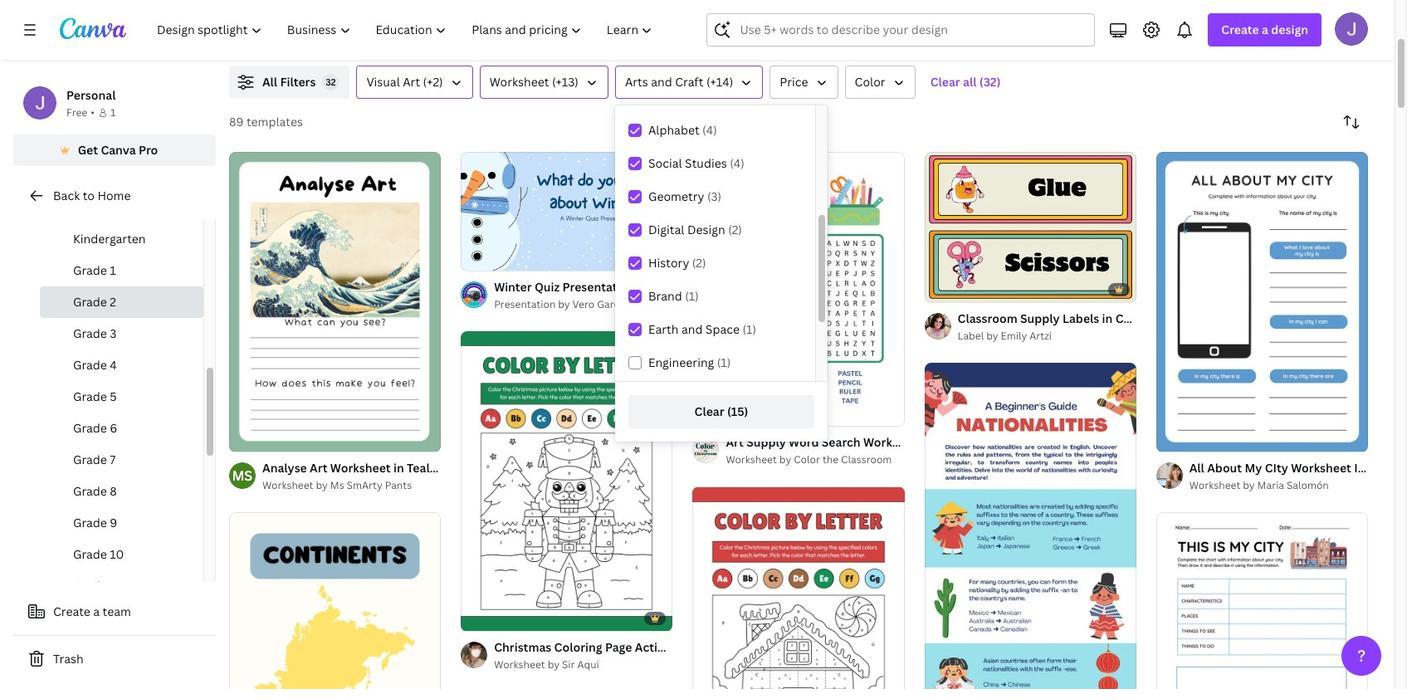 Task type: describe. For each thing, give the bounding box(es) containing it.
art for visual
[[403, 74, 420, 90]]

label by emily artzi link
[[958, 328, 1136, 345]]

(+2)
[[423, 74, 443, 90]]

team
[[103, 604, 131, 619]]

blue inside analyse art worksheet in teal blue basic style worksheet by ms smarty pants
[[433, 460, 458, 476]]

in
[[1354, 460, 1365, 476]]

0 vertical spatial 4
[[955, 282, 960, 295]]

worksheet by ms smarty pants link
[[262, 477, 441, 494]]

10
[[110, 546, 124, 562]]

classroom inside "link"
[[841, 453, 892, 467]]

0 horizontal spatial (4)
[[702, 122, 717, 138]]

get canva pro
[[78, 142, 158, 158]]

worksheet up salomón
[[1291, 460, 1352, 476]]

craft
[[675, 74, 704, 90]]

back
[[53, 188, 80, 203]]

grade 3
[[73, 325, 117, 341]]

clear all (32) button
[[922, 66, 1009, 99]]

price
[[780, 74, 808, 90]]

grade 9 link
[[40, 507, 203, 539]]

(+13)
[[552, 74, 579, 90]]

1 vertical spatial presentation
[[494, 297, 556, 311]]

create a team
[[53, 604, 131, 619]]

history (2)
[[648, 255, 706, 271]]

emily
[[1001, 329, 1027, 343]]

grade for grade 6
[[73, 420, 107, 436]]

winter quiz presentation in white and blue illustrative style presentation by vero garcía
[[494, 279, 833, 311]]

to
[[83, 188, 95, 203]]

artzi
[[1030, 329, 1052, 343]]

7
[[110, 452, 116, 467]]

social studies (4)
[[648, 155, 745, 171]]

grade 11 link
[[40, 570, 203, 602]]

1 for classroom
[[936, 282, 941, 295]]

grade 4
[[73, 357, 117, 373]]

my
[[1245, 460, 1262, 476]]

ms link
[[229, 462, 256, 489]]

grade for grade 9
[[73, 515, 107, 531]]

maria
[[1258, 478, 1284, 492]]

arts and craft (+14) button
[[615, 66, 763, 99]]

worksheet by maria salomón link
[[1190, 477, 1368, 494]]

canva
[[101, 142, 136, 158]]

social
[[648, 155, 682, 171]]

create a design button
[[1208, 13, 1322, 46]]

school
[[96, 199, 134, 215]]

kindergarten
[[73, 231, 146, 247]]

white inside all about my city worksheet in white a worksheet by maria salomón
[[1368, 460, 1401, 476]]

1 for winter
[[473, 251, 477, 263]]

(3)
[[707, 188, 722, 204]]

5
[[110, 389, 117, 404]]

clear (15) button
[[629, 395, 814, 428]]

presentation by vero garcía link
[[494, 296, 673, 313]]

pre-school link
[[40, 192, 203, 223]]

0 vertical spatial (2)
[[728, 222, 742, 237]]

labels
[[1063, 311, 1100, 326]]

ms
[[330, 478, 344, 492]]

back to home link
[[13, 179, 216, 213]]

classroom supply labels in colorful retro  style label by emily artzi
[[958, 311, 1228, 343]]

1 of 20
[[473, 251, 502, 263]]

white inside the winter quiz presentation in white and blue illustrative style presentation by vero garcía
[[651, 279, 684, 295]]

grade 4 link
[[40, 350, 203, 381]]

blue inside the winter quiz presentation in white and blue illustrative style presentation by vero garcía
[[711, 279, 737, 295]]

1 of 2
[[241, 432, 264, 444]]

in for teal
[[393, 460, 404, 476]]

grade 8 link
[[40, 476, 203, 507]]

8
[[110, 483, 117, 499]]

grade for grade 2
[[73, 294, 107, 310]]

color inside button
[[855, 74, 886, 90]]

grade 7 link
[[40, 444, 203, 476]]

grade 8
[[73, 483, 117, 499]]

grade 1
[[73, 262, 116, 278]]

style inside classroom supply labels in colorful retro  style label by emily artzi
[[1199, 311, 1228, 326]]

worksheet (+13)
[[490, 74, 579, 90]]

pro
[[139, 142, 158, 158]]

basic
[[461, 460, 491, 476]]

analyse art worksheet in teal blue basic style image
[[229, 152, 441, 452]]

3
[[110, 325, 117, 341]]

(15)
[[727, 404, 748, 419]]

a for team
[[93, 604, 100, 619]]

all for all filters
[[262, 74, 277, 90]]

engineering (1)
[[648, 355, 731, 370]]

digital design (2)
[[648, 222, 742, 237]]

32 filter options selected element
[[323, 74, 339, 90]]

create a design
[[1222, 22, 1309, 37]]

1 of 4 link
[[925, 152, 1136, 302]]

digital
[[648, 222, 685, 237]]

worksheet inside "link"
[[726, 453, 777, 467]]

classroom inside classroom supply labels in colorful retro  style label by emily artzi
[[958, 311, 1018, 326]]

style inside the winter quiz presentation in white and blue illustrative style presentation by vero garcía
[[804, 279, 833, 295]]

by inside classroom supply labels in colorful retro  style label by emily artzi
[[986, 329, 998, 343]]

2 horizontal spatial (1)
[[743, 321, 756, 337]]

and inside the winter quiz presentation in white and blue illustrative style presentation by vero garcía
[[687, 279, 708, 295]]

free •
[[66, 105, 95, 120]]

get canva pro button
[[13, 135, 216, 166]]

garcía
[[597, 297, 628, 311]]

by inside "link"
[[780, 453, 791, 467]]

grade 5 link
[[40, 381, 203, 413]]

design
[[1271, 22, 1309, 37]]

illustrative
[[740, 279, 801, 295]]

all
[[963, 74, 977, 90]]

vero
[[573, 297, 595, 311]]

worksheet down analyse at the bottom
[[262, 478, 313, 492]]

1 inside grade 1 link
[[110, 262, 116, 278]]

of for winter quiz presentation in white and blue illustrative style
[[480, 251, 489, 263]]

geometry
[[648, 188, 704, 204]]

in for colorful
[[1102, 311, 1113, 326]]

free
[[66, 105, 87, 120]]

color button
[[845, 66, 916, 99]]

classroom supply labels in colorful retro  style image
[[925, 152, 1136, 302]]

nationalities infographic in white blue cute fun style image
[[925, 363, 1136, 689]]



Task type: vqa. For each thing, say whether or not it's contained in the screenshot.


Task type: locate. For each thing, give the bounding box(es) containing it.
2 horizontal spatial in
[[1102, 311, 1113, 326]]

worksheet (+13) button
[[480, 66, 608, 99]]

6 grade from the top
[[73, 420, 107, 436]]

jacob simon image
[[1335, 12, 1368, 46]]

1 vertical spatial classroom
[[841, 453, 892, 467]]

create inside dropdown button
[[1222, 22, 1259, 37]]

(32)
[[980, 74, 1001, 90]]

1 vertical spatial color
[[794, 453, 820, 467]]

0 vertical spatial (1)
[[685, 288, 699, 304]]

worksheet left (+13)
[[490, 74, 549, 90]]

all about my city worksheet in white a worksheet by maria salomón
[[1190, 460, 1407, 492]]

analyse art worksheet in teal blue basic style worksheet by ms smarty pants
[[262, 460, 523, 492]]

color inside "link"
[[794, 453, 820, 467]]

filters
[[280, 74, 316, 90]]

space
[[706, 321, 740, 337]]

by left 'vero'
[[558, 297, 570, 311]]

1 vertical spatial 4
[[110, 357, 117, 373]]

grade for grade 8
[[73, 483, 107, 499]]

in up pants
[[393, 460, 404, 476]]

colorful
[[1116, 311, 1162, 326]]

0 horizontal spatial presentation
[[494, 297, 556, 311]]

grade 7
[[73, 452, 116, 467]]

0 vertical spatial and
[[651, 74, 672, 90]]

(1) right brand
[[685, 288, 699, 304]]

0 horizontal spatial create
[[53, 604, 90, 619]]

a for design
[[1262, 22, 1269, 37]]

0 horizontal spatial 4
[[110, 357, 117, 373]]

1 horizontal spatial all
[[1190, 460, 1205, 476]]

1 horizontal spatial art
[[403, 74, 420, 90]]

9
[[110, 515, 117, 531]]

all left the filters
[[262, 74, 277, 90]]

by left sir
[[548, 658, 560, 672]]

0 vertical spatial a
[[1262, 22, 1269, 37]]

and for space
[[682, 321, 703, 337]]

11 grade from the top
[[73, 578, 107, 594]]

quiz
[[535, 279, 560, 295]]

art for analyse
[[310, 460, 328, 476]]

worksheet down (15)
[[726, 453, 777, 467]]

city
[[1265, 460, 1288, 476]]

0 horizontal spatial a
[[93, 604, 100, 619]]

all for all about my city worksheet in white a worksheet by maria salomón
[[1190, 460, 1205, 476]]

clear (15)
[[695, 404, 748, 419]]

grade up create a team
[[73, 578, 107, 594]]

kindergarten link
[[40, 223, 203, 255]]

clear left (15)
[[695, 404, 724, 419]]

color left the
[[794, 453, 820, 467]]

grade for grade 1
[[73, 262, 107, 278]]

in right labels
[[1102, 311, 1113, 326]]

grade for grade 11
[[73, 578, 107, 594]]

0 vertical spatial blue
[[711, 279, 737, 295]]

visual art (+2) button
[[357, 66, 473, 99]]

4 up 5
[[110, 357, 117, 373]]

in down history
[[638, 279, 649, 295]]

1 vertical spatial (4)
[[730, 155, 745, 171]]

of
[[480, 251, 489, 263], [943, 282, 952, 295], [248, 432, 257, 444]]

visual
[[367, 74, 400, 90]]

grade 9
[[73, 515, 117, 531]]

grade left 6
[[73, 420, 107, 436]]

retro
[[1165, 311, 1196, 326]]

0 horizontal spatial blue
[[433, 460, 458, 476]]

in inside the winter quiz presentation in white and blue illustrative style presentation by vero garcía
[[638, 279, 649, 295]]

and for craft
[[651, 74, 672, 90]]

0 vertical spatial of
[[480, 251, 489, 263]]

1 horizontal spatial color
[[855, 74, 886, 90]]

art left (+2)
[[403, 74, 420, 90]]

arts and craft (+14)
[[625, 74, 733, 90]]

all inside all about my city worksheet in white a worksheet by maria salomón
[[1190, 460, 1205, 476]]

blue right teal
[[433, 460, 458, 476]]

clear
[[930, 74, 960, 90], [695, 404, 724, 419]]

0 vertical spatial presentation
[[563, 279, 635, 295]]

art inside analyse art worksheet in teal blue basic style worksheet by ms smarty pants
[[310, 460, 328, 476]]

None search field
[[707, 13, 1095, 46]]

2 grade from the top
[[73, 294, 107, 310]]

2 up analyse at the bottom
[[259, 432, 264, 444]]

1 vertical spatial in
[[1102, 311, 1113, 326]]

create left design
[[1222, 22, 1259, 37]]

ms smarty pants element
[[229, 462, 256, 489]]

0 horizontal spatial clear
[[695, 404, 724, 419]]

ms smarty pants image
[[229, 462, 256, 489]]

label
[[958, 329, 984, 343]]

blue up the space in the top right of the page
[[711, 279, 737, 295]]

studies
[[685, 155, 727, 171]]

1 horizontal spatial (4)
[[730, 155, 745, 171]]

4
[[955, 282, 960, 295], [110, 357, 117, 373]]

by inside the winter quiz presentation in white and blue illustrative style presentation by vero garcía
[[558, 297, 570, 311]]

teal
[[407, 460, 430, 476]]

in for white
[[638, 279, 649, 295]]

1 vertical spatial (1)
[[743, 321, 756, 337]]

grade for grade 10
[[73, 546, 107, 562]]

1 vertical spatial all
[[1190, 460, 1205, 476]]

grade for grade 3
[[73, 325, 107, 341]]

grade for grade 5
[[73, 389, 107, 404]]

0 vertical spatial art
[[403, 74, 420, 90]]

earth and space (1)
[[648, 321, 756, 337]]

1 vertical spatial clear
[[695, 404, 724, 419]]

create for create a design
[[1222, 22, 1259, 37]]

pre-
[[73, 199, 96, 215]]

0 horizontal spatial white
[[651, 279, 684, 295]]

1 vertical spatial of
[[943, 282, 952, 295]]

0 vertical spatial all
[[262, 74, 277, 90]]

all
[[262, 74, 277, 90], [1190, 460, 1205, 476]]

brand
[[648, 288, 682, 304]]

top level navigation element
[[146, 13, 667, 46]]

home
[[97, 188, 131, 203]]

classroom up label
[[958, 311, 1018, 326]]

1 horizontal spatial style
[[804, 279, 833, 295]]

3 grade from the top
[[73, 325, 107, 341]]

christmas coloring page activity worksheet in red and white festive and lined style image
[[693, 487, 905, 689]]

this is my city writing worksheet in colorful minimalist style image
[[1156, 512, 1368, 689]]

create for create a team
[[53, 604, 90, 619]]

0 vertical spatial style
[[804, 279, 833, 295]]

style right retro at the right top of the page
[[1199, 311, 1228, 326]]

1 horizontal spatial classroom
[[958, 311, 1018, 326]]

a left team
[[93, 604, 100, 619]]

visual art (+2)
[[367, 74, 443, 90]]

grade left 9 at the bottom left
[[73, 515, 107, 531]]

1 vertical spatial style
[[1199, 311, 1228, 326]]

by left ms
[[316, 478, 328, 492]]

history
[[648, 255, 689, 271]]

art right analyse at the bottom
[[310, 460, 328, 476]]

create down the grade 11
[[53, 604, 90, 619]]

and right arts
[[651, 74, 672, 90]]

2 vertical spatial style
[[494, 460, 523, 476]]

grade 6 link
[[40, 413, 203, 444]]

5 grade from the top
[[73, 389, 107, 404]]

art
[[403, 74, 420, 90], [310, 460, 328, 476]]

winter
[[494, 279, 532, 295]]

(4) up studies
[[702, 122, 717, 138]]

2 horizontal spatial of
[[943, 282, 952, 295]]

grade for grade 4
[[73, 357, 107, 373]]

worksheet down about
[[1190, 478, 1241, 492]]

of for analyse art worksheet in teal blue basic style
[[248, 432, 257, 444]]

0 vertical spatial white
[[651, 279, 684, 295]]

9 grade from the top
[[73, 515, 107, 531]]

0 vertical spatial color
[[855, 74, 886, 90]]

pre-school
[[73, 199, 134, 215]]

all left about
[[1190, 460, 1205, 476]]

1 horizontal spatial 2
[[259, 432, 264, 444]]

0 vertical spatial in
[[638, 279, 649, 295]]

salomón
[[1287, 478, 1329, 492]]

christmas coloring page activity worksheet in green and white festive and lined style image
[[461, 331, 673, 631]]

2
[[110, 294, 116, 310], [259, 432, 264, 444]]

grade left 5
[[73, 389, 107, 404]]

1 vertical spatial 2
[[259, 432, 264, 444]]

(2) right design
[[728, 222, 742, 237]]

white down history
[[651, 279, 684, 295]]

2 inside 1 of 2 link
[[259, 432, 264, 444]]

(1) down the space in the top right of the page
[[717, 355, 731, 370]]

1 vertical spatial a
[[93, 604, 100, 619]]

0 vertical spatial (4)
[[702, 122, 717, 138]]

0 vertical spatial create
[[1222, 22, 1259, 37]]

grade left 10
[[73, 546, 107, 562]]

clear left all
[[930, 74, 960, 90]]

presentation up "garcía"
[[563, 279, 635, 295]]

worksheet left sir
[[494, 658, 545, 672]]

grade left '7'
[[73, 452, 107, 467]]

(1) for brand (1)
[[685, 288, 699, 304]]

2 horizontal spatial style
[[1199, 311, 1228, 326]]

a inside create a team button
[[93, 604, 100, 619]]

1 vertical spatial create
[[53, 604, 90, 619]]

4 up label
[[955, 282, 960, 295]]

89
[[229, 114, 244, 130]]

1 vertical spatial white
[[1368, 460, 1401, 476]]

grade 3 link
[[40, 318, 203, 350]]

grade left 3
[[73, 325, 107, 341]]

0 horizontal spatial of
[[248, 432, 257, 444]]

grade 11
[[73, 578, 122, 594]]

by down the my
[[1243, 478, 1255, 492]]

grade up grade 2
[[73, 262, 107, 278]]

a
[[1404, 460, 1407, 476]]

by right label
[[986, 329, 998, 343]]

1 inside 1 of 4 link
[[936, 282, 941, 295]]

1 vertical spatial (2)
[[692, 255, 706, 271]]

clear for clear all (32)
[[930, 74, 960, 90]]

by
[[558, 297, 570, 311], [986, 329, 998, 343], [780, 453, 791, 467], [316, 478, 328, 492], [1243, 478, 1255, 492], [548, 658, 560, 672]]

1 horizontal spatial 4
[[955, 282, 960, 295]]

Search search field
[[740, 14, 1085, 46]]

(4) right studies
[[730, 155, 745, 171]]

1 horizontal spatial white
[[1368, 460, 1401, 476]]

clear inside "clear (15)" button
[[695, 404, 724, 419]]

trash
[[53, 651, 84, 667]]

aqui
[[577, 658, 599, 672]]

arts
[[625, 74, 648, 90]]

1 horizontal spatial (1)
[[717, 355, 731, 370]]

by left the
[[780, 453, 791, 467]]

(2)
[[728, 222, 742, 237], [692, 255, 706, 271]]

7 grade from the top
[[73, 452, 107, 467]]

a inside the create a design dropdown button
[[1262, 22, 1269, 37]]

2 vertical spatial and
[[682, 321, 703, 337]]

classroom right the
[[841, 453, 892, 467]]

sir
[[562, 658, 575, 672]]

1 horizontal spatial presentation
[[563, 279, 635, 295]]

worksheet by sir aqui
[[494, 658, 599, 672]]

0 vertical spatial classroom
[[958, 311, 1018, 326]]

analyse art worksheet in teal blue basic style link
[[262, 459, 523, 477]]

grade left 8
[[73, 483, 107, 499]]

(1) right the space in the top right of the page
[[743, 321, 756, 337]]

and down the history (2)
[[687, 279, 708, 295]]

color right 'price' "button"
[[855, 74, 886, 90]]

trash link
[[13, 643, 216, 676]]

2 up 3
[[110, 294, 116, 310]]

0 horizontal spatial color
[[794, 453, 820, 467]]

1 horizontal spatial of
[[480, 251, 489, 263]]

of for classroom supply labels in colorful retro  style
[[943, 282, 952, 295]]

(1) for engineering (1)
[[717, 355, 731, 370]]

1 vertical spatial and
[[687, 279, 708, 295]]

white
[[651, 279, 684, 295], [1368, 460, 1401, 476]]

clear for clear (15)
[[695, 404, 724, 419]]

create
[[1222, 22, 1259, 37], [53, 604, 90, 619]]

pants
[[385, 478, 412, 492]]

grade 10
[[73, 546, 124, 562]]

0 horizontal spatial (1)
[[685, 288, 699, 304]]

grade 6
[[73, 420, 117, 436]]

8 grade from the top
[[73, 483, 107, 499]]

grade for grade 7
[[73, 452, 107, 467]]

style inside analyse art worksheet in teal blue basic style worksheet by ms smarty pants
[[494, 460, 523, 476]]

all about my city worksheet in white and blue simple style image
[[1156, 152, 1368, 452]]

89 templates
[[229, 114, 303, 130]]

engineering
[[648, 355, 714, 370]]

presentation down winter
[[494, 297, 556, 311]]

art supply word search worksheet in red green illustrated style image
[[693, 152, 905, 426]]

Sort by button
[[1335, 105, 1368, 139]]

0 horizontal spatial art
[[310, 460, 328, 476]]

clear inside clear all (32) button
[[930, 74, 960, 90]]

0 horizontal spatial all
[[262, 74, 277, 90]]

supply
[[1020, 311, 1060, 326]]

create a team button
[[13, 595, 216, 629]]

10 grade from the top
[[73, 546, 107, 562]]

1 horizontal spatial create
[[1222, 22, 1259, 37]]

1 inside 1 of 2 link
[[241, 432, 246, 444]]

1 for analyse
[[241, 432, 246, 444]]

style right illustrative at the top
[[804, 279, 833, 295]]

0 horizontal spatial 2
[[110, 294, 116, 310]]

1 horizontal spatial in
[[638, 279, 649, 295]]

blue
[[711, 279, 737, 295], [433, 460, 458, 476]]

in inside classroom supply labels in colorful retro  style label by emily artzi
[[1102, 311, 1113, 326]]

and inside arts and craft (+14) button
[[651, 74, 672, 90]]

1 inside 1 of 20 link
[[473, 251, 477, 263]]

color
[[855, 74, 886, 90], [794, 453, 820, 467]]

0 vertical spatial 2
[[110, 294, 116, 310]]

winter quiz presentation in white and blue illustrative style image
[[461, 152, 673, 271]]

1 of 20 link
[[461, 152, 673, 271]]

worksheet by sir aqui link
[[494, 657, 673, 673]]

32
[[326, 76, 336, 88]]

•
[[91, 105, 95, 120]]

worksheet up smarty on the bottom left of the page
[[330, 460, 391, 476]]

1 of 2 link
[[229, 152, 441, 452]]

(4)
[[702, 122, 717, 138], [730, 155, 745, 171]]

0 horizontal spatial classroom
[[841, 453, 892, 467]]

1 horizontal spatial clear
[[930, 74, 960, 90]]

1 horizontal spatial a
[[1262, 22, 1269, 37]]

1 horizontal spatial blue
[[711, 279, 737, 295]]

style right basic
[[494, 460, 523, 476]]

the
[[823, 453, 839, 467]]

grade down grade 3 on the top left of the page
[[73, 357, 107, 373]]

create inside button
[[53, 604, 90, 619]]

in inside analyse art worksheet in teal blue basic style worksheet by ms smarty pants
[[393, 460, 404, 476]]

0 horizontal spatial in
[[393, 460, 404, 476]]

geometry (3)
[[648, 188, 722, 204]]

2 vertical spatial (1)
[[717, 355, 731, 370]]

(2) right history
[[692, 255, 706, 271]]

2 vertical spatial in
[[393, 460, 404, 476]]

1 horizontal spatial (2)
[[728, 222, 742, 237]]

by inside analyse art worksheet in teal blue basic style worksheet by ms smarty pants
[[316, 478, 328, 492]]

0 horizontal spatial style
[[494, 460, 523, 476]]

and right the earth
[[682, 321, 703, 337]]

grade down grade 1
[[73, 294, 107, 310]]

art inside 'button'
[[403, 74, 420, 90]]

1 vertical spatial blue
[[433, 460, 458, 476]]

all filters
[[262, 74, 316, 90]]

0 horizontal spatial (2)
[[692, 255, 706, 271]]

alphabet
[[648, 122, 700, 138]]

1 vertical spatial art
[[310, 460, 328, 476]]

0 vertical spatial clear
[[930, 74, 960, 90]]

2 vertical spatial of
[[248, 432, 257, 444]]

continents world asia document in yellow blue white illustrative style image
[[229, 512, 441, 689]]

in
[[638, 279, 649, 295], [1102, 311, 1113, 326], [393, 460, 404, 476]]

1 grade from the top
[[73, 262, 107, 278]]

4 grade from the top
[[73, 357, 107, 373]]

worksheet by color the classroom
[[726, 453, 892, 467]]

by inside all about my city worksheet in white a worksheet by maria salomón
[[1243, 478, 1255, 492]]

white left a
[[1368, 460, 1401, 476]]

all about my city worksheet in white a link
[[1190, 459, 1407, 477]]

worksheet inside button
[[490, 74, 549, 90]]

a left design
[[1262, 22, 1269, 37]]



